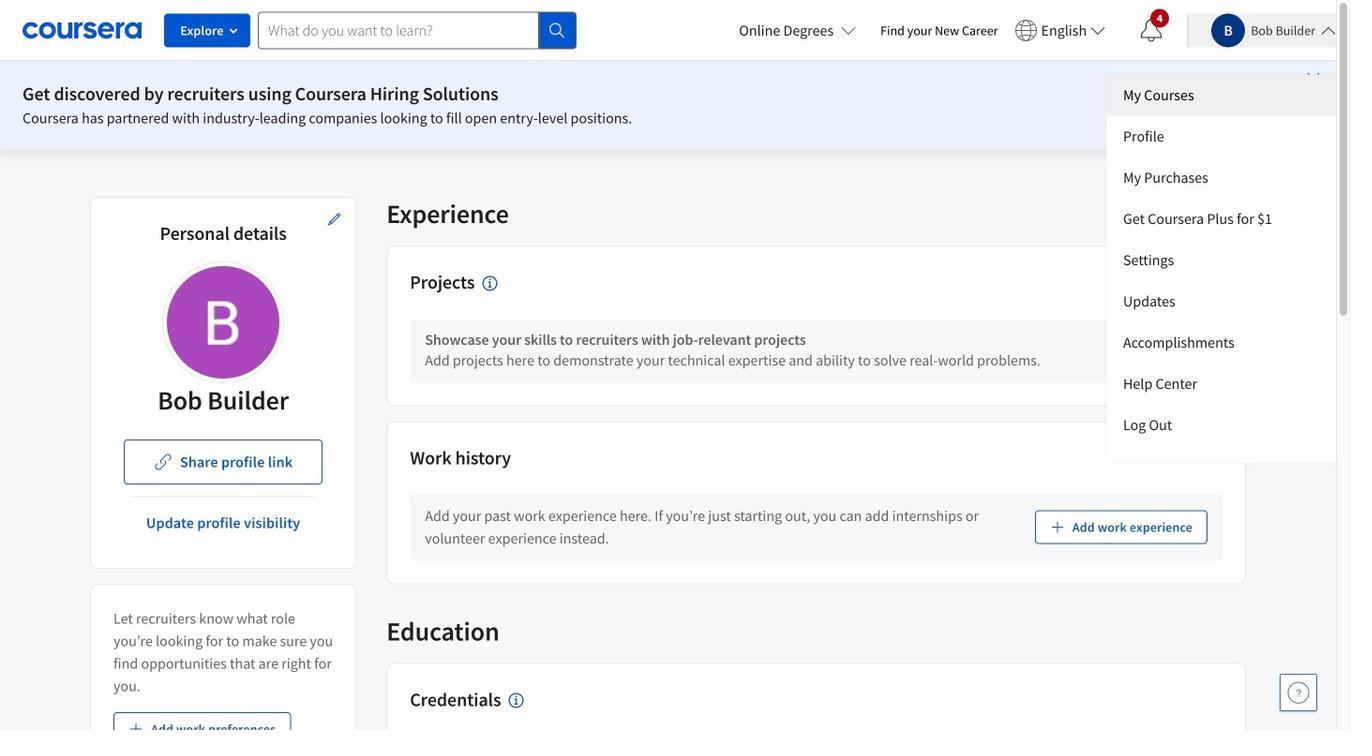 Task type: locate. For each thing, give the bounding box(es) containing it.
What do you want to learn? text field
[[258, 12, 539, 49]]

None search field
[[258, 12, 577, 49]]

menu
[[1106, 75, 1336, 464]]

information about the projects section image
[[482, 276, 497, 291]]

edit personal details. image
[[327, 212, 342, 227]]



Task type: describe. For each thing, give the bounding box(es) containing it.
help center image
[[1287, 682, 1310, 704]]

profile photo image
[[167, 266, 280, 379]]

information about credentials section image
[[509, 693, 524, 708]]

coursera image
[[23, 15, 142, 45]]



Task type: vqa. For each thing, say whether or not it's contained in the screenshot.
'TO' related to Postgraduate
no



